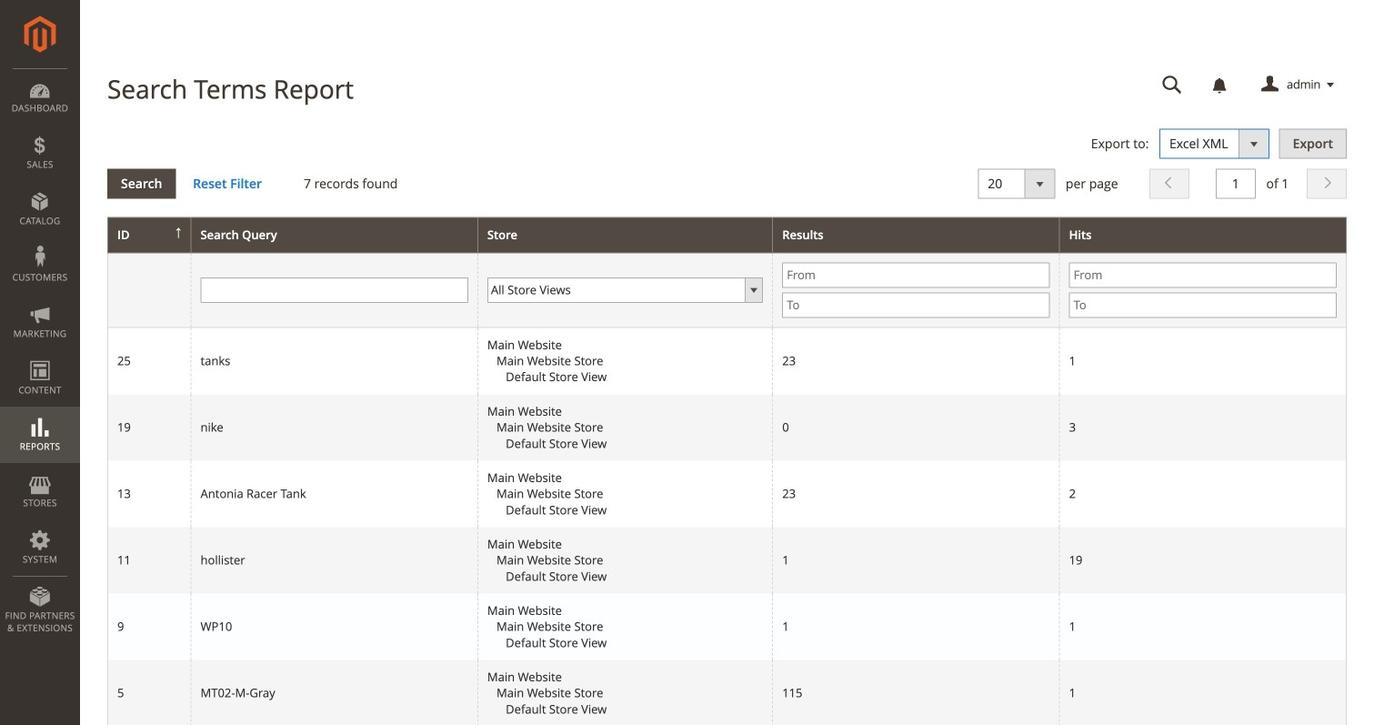 Task type: describe. For each thing, give the bounding box(es) containing it.
To text field
[[1070, 292, 1337, 318]]

magento admin panel image
[[24, 15, 56, 53]]



Task type: locate. For each thing, give the bounding box(es) containing it.
1 horizontal spatial from text field
[[1070, 262, 1337, 288]]

0 horizontal spatial from text field
[[783, 262, 1050, 288]]

from text field up to text box
[[1070, 262, 1337, 288]]

None text field
[[1150, 69, 1196, 101]]

from text field for to text box
[[1070, 262, 1337, 288]]

1 from text field from the left
[[783, 262, 1050, 288]]

from text field up to text field on the top of page
[[783, 262, 1050, 288]]

menu bar
[[0, 68, 80, 643]]

To text field
[[783, 292, 1050, 318]]

2 from text field from the left
[[1070, 262, 1337, 288]]

None text field
[[1216, 169, 1256, 199], [201, 277, 468, 303], [1216, 169, 1256, 199], [201, 277, 468, 303]]

From text field
[[783, 262, 1050, 288], [1070, 262, 1337, 288]]

from text field for to text field on the top of page
[[783, 262, 1050, 288]]



